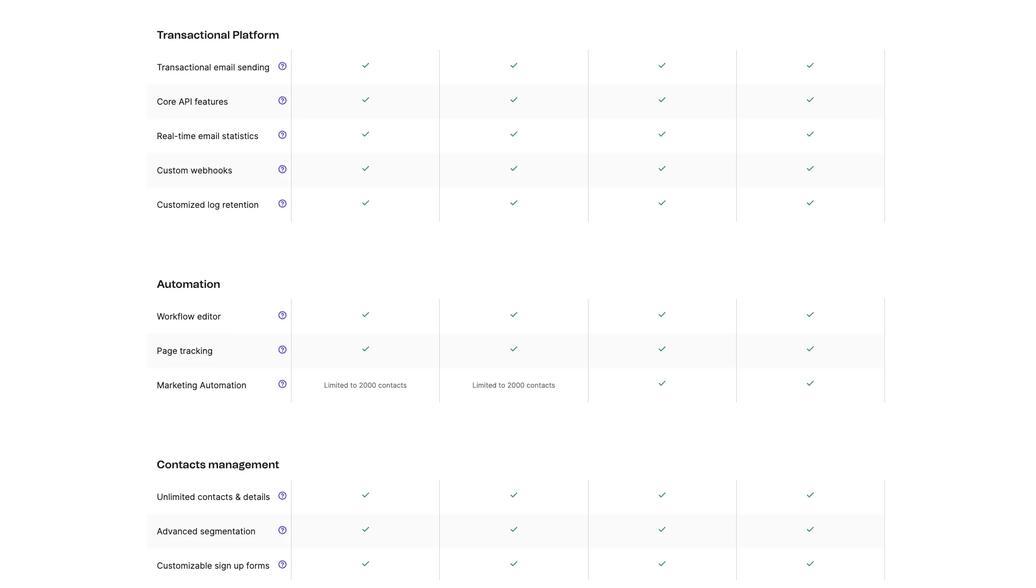 Task type: locate. For each thing, give the bounding box(es) containing it.
retention
[[222, 199, 259, 210]]

automation down tracking
[[200, 380, 247, 391]]

2 transactional from the top
[[157, 62, 211, 73]]

1 horizontal spatial limited
[[473, 381, 497, 389]]

0 horizontal spatial 2000
[[359, 381, 376, 389]]

1 horizontal spatial contacts
[[378, 381, 407, 389]]

real-time email statistics
[[157, 131, 259, 141]]

contacts
[[378, 381, 407, 389], [527, 381, 555, 389], [198, 492, 233, 502]]

advanced segmentation
[[157, 526, 256, 537]]

email left "sending"
[[214, 62, 235, 73]]

1 horizontal spatial to
[[499, 381, 505, 389]]

1 horizontal spatial 2000
[[507, 381, 525, 389]]

2000
[[359, 381, 376, 389], [507, 381, 525, 389]]

1 limited from the left
[[324, 381, 348, 389]]

unlimited
[[157, 492, 195, 502]]

customized log retention
[[157, 199, 259, 210]]

webhooks
[[191, 165, 232, 176]]

statistics
[[222, 131, 259, 141]]

to
[[350, 381, 357, 389], [499, 381, 505, 389]]

0 vertical spatial transactional
[[157, 28, 230, 41]]

1 vertical spatial transactional
[[157, 62, 211, 73]]

0 horizontal spatial to
[[350, 381, 357, 389]]

tracking
[[180, 345, 213, 356]]

core
[[157, 96, 176, 107]]

transactional
[[157, 28, 230, 41], [157, 62, 211, 73]]

log
[[208, 199, 220, 210]]

advanced
[[157, 526, 198, 537]]

transactional for transactional platform
[[157, 28, 230, 41]]

1 vertical spatial email
[[198, 131, 220, 141]]

transactional up api
[[157, 62, 211, 73]]

sign
[[215, 560, 231, 571]]

0 vertical spatial email
[[214, 62, 235, 73]]

automation up workflow editor
[[157, 278, 220, 291]]

page tracking
[[157, 345, 213, 356]]

0 horizontal spatial limited to 2000 contacts
[[324, 381, 407, 389]]

customized
[[157, 199, 205, 210]]

&
[[235, 492, 241, 502]]

email
[[214, 62, 235, 73], [198, 131, 220, 141]]

1 transactional from the top
[[157, 28, 230, 41]]

1 2000 from the left
[[359, 381, 376, 389]]

transactional platform
[[157, 28, 279, 41]]

0 horizontal spatial limited
[[324, 381, 348, 389]]

1 vertical spatial automation
[[200, 380, 247, 391]]

email right time
[[198, 131, 220, 141]]

limited to 2000 contacts
[[324, 381, 407, 389], [473, 381, 555, 389]]

editor
[[197, 311, 221, 322]]

workflow
[[157, 311, 195, 322]]

limited
[[324, 381, 348, 389], [473, 381, 497, 389]]

transactional up transactional email sending
[[157, 28, 230, 41]]

core api features
[[157, 96, 228, 107]]

0 vertical spatial automation
[[157, 278, 220, 291]]

api
[[179, 96, 192, 107]]

1 horizontal spatial limited to 2000 contacts
[[473, 381, 555, 389]]

automation
[[157, 278, 220, 291], [200, 380, 247, 391]]

1 limited to 2000 contacts from the left
[[324, 381, 407, 389]]

custom
[[157, 165, 188, 176]]

0 horizontal spatial contacts
[[198, 492, 233, 502]]



Task type: vqa. For each thing, say whether or not it's contained in the screenshot.
left Limited
yes



Task type: describe. For each thing, give the bounding box(es) containing it.
custom webhooks
[[157, 165, 232, 176]]

real-
[[157, 131, 178, 141]]

forms
[[246, 560, 270, 571]]

time
[[178, 131, 196, 141]]

page
[[157, 345, 177, 356]]

contacts
[[157, 458, 206, 471]]

management
[[208, 458, 280, 471]]

workflow editor
[[157, 311, 221, 322]]

sending
[[238, 62, 270, 73]]

platform
[[233, 28, 279, 41]]

2 2000 from the left
[[507, 381, 525, 389]]

marketing automation
[[157, 380, 247, 391]]

unlimited contacts & details
[[157, 492, 270, 502]]

customizable
[[157, 560, 212, 571]]

transactional for transactional email sending
[[157, 62, 211, 73]]

segmentation
[[200, 526, 256, 537]]

features
[[195, 96, 228, 107]]

transactional email sending
[[157, 62, 270, 73]]

1 to from the left
[[350, 381, 357, 389]]

2 limited from the left
[[473, 381, 497, 389]]

contacts management
[[157, 458, 280, 471]]

2 to from the left
[[499, 381, 505, 389]]

details
[[243, 492, 270, 502]]

marketing
[[157, 380, 197, 391]]

2 limited to 2000 contacts from the left
[[473, 381, 555, 389]]

2 horizontal spatial contacts
[[527, 381, 555, 389]]

up
[[234, 560, 244, 571]]

customizable sign up forms
[[157, 560, 270, 571]]



